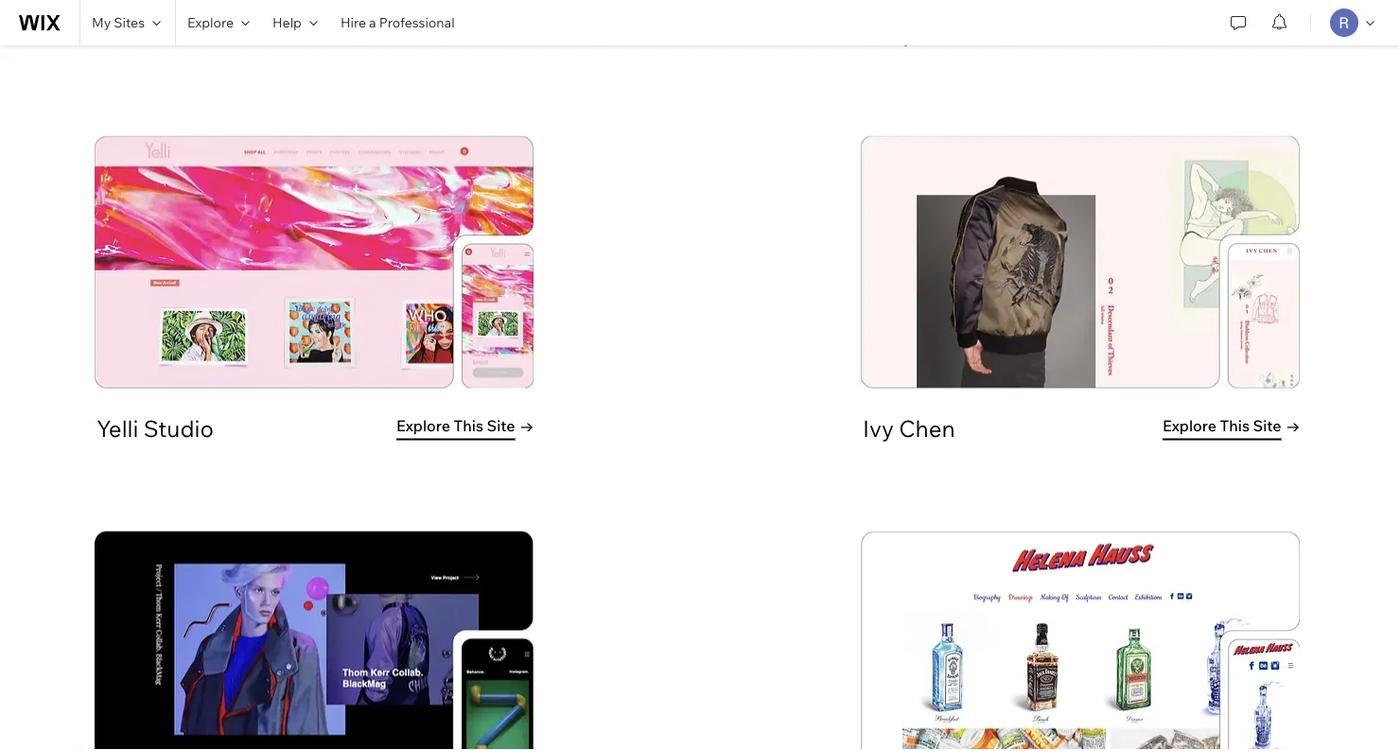 Task type: vqa. For each thing, say whether or not it's contained in the screenshot.
COMPARE
no



Task type: locate. For each thing, give the bounding box(es) containing it.
sites
[[114, 14, 145, 31]]

help button
[[261, 0, 329, 45]]

a
[[369, 14, 376, 31]]

my sites
[[92, 14, 145, 31]]

my
[[92, 14, 111, 31]]

help
[[273, 14, 302, 31]]

professional
[[379, 14, 455, 31]]



Task type: describe. For each thing, give the bounding box(es) containing it.
hire a professional
[[341, 14, 455, 31]]

explore
[[187, 14, 234, 31]]

hire
[[341, 14, 366, 31]]

hire a professional link
[[329, 0, 466, 45]]



